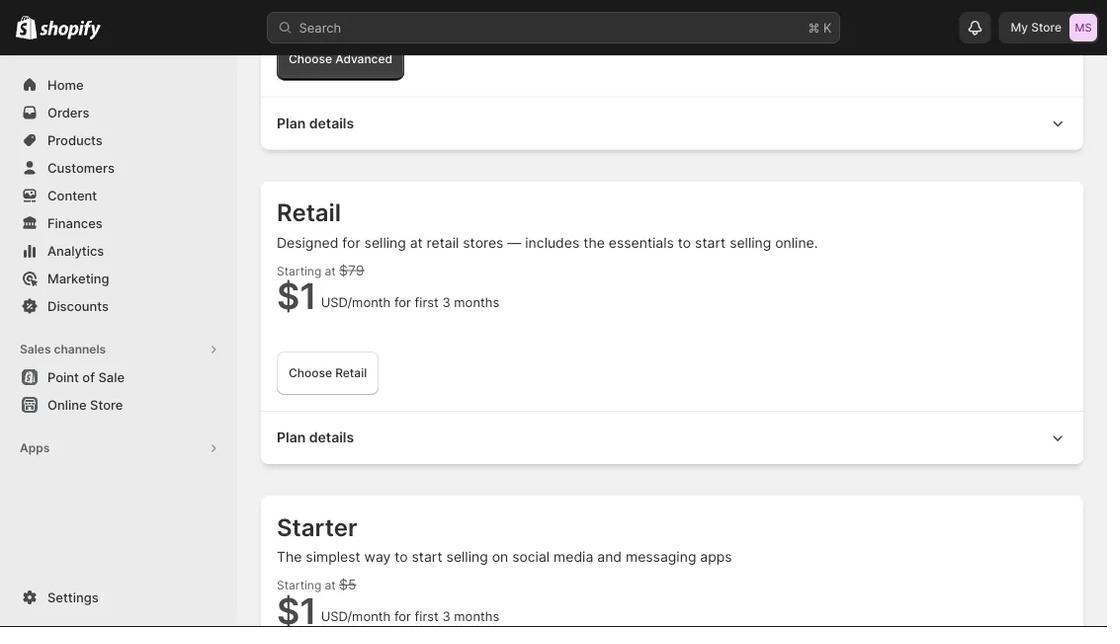Task type: vqa. For each thing, say whether or not it's contained in the screenshot.
the leftmost start
yes



Task type: describe. For each thing, give the bounding box(es) containing it.
2 first from the top
[[415, 610, 439, 625]]

plan details for 1st plan details dropdown button from the top of the page
[[277, 115, 354, 132]]

search
[[299, 20, 341, 35]]

point of sale button
[[0, 364, 237, 391]]

marketing link
[[12, 265, 225, 293]]

discounts link
[[12, 293, 225, 320]]

my store
[[1011, 20, 1062, 35]]

start inside retail designed for selling at retail stores — includes the essentials to start selling online.
[[695, 235, 726, 252]]

$1
[[277, 275, 317, 318]]

plan for 2nd plan details dropdown button
[[277, 430, 306, 447]]

home link
[[12, 71, 225, 99]]

advanced
[[335, 52, 392, 66]]

⌘
[[808, 20, 820, 35]]

settings link
[[12, 584, 225, 612]]

messaging
[[626, 550, 696, 566]]

media
[[554, 550, 593, 566]]

$5
[[339, 577, 356, 594]]

retail designed for selling at retail stores — includes the essentials to start selling online.
[[277, 199, 818, 252]]

products
[[47, 132, 103, 148]]

the
[[277, 550, 302, 566]]

details for 2nd plan details dropdown button
[[309, 430, 354, 447]]

2 vertical spatial for
[[394, 610, 411, 625]]

home
[[47, 77, 84, 92]]

customers
[[47, 160, 115, 175]]

finances link
[[12, 210, 225, 237]]

⌘ k
[[808, 20, 832, 35]]

selling inside starter the simplest way to start selling on social media and messaging apps
[[446, 550, 488, 566]]

to inside starter the simplest way to start selling on social media and messaging apps
[[395, 550, 408, 566]]

plan details for 2nd plan details dropdown button
[[277, 430, 354, 447]]

first inside starting at $79 $1 usd/month for first 3 months
[[415, 295, 439, 310]]

for inside retail designed for selling at retail stores — includes the essentials to start selling online.
[[342, 235, 360, 252]]

content link
[[12, 182, 225, 210]]

point of sale link
[[12, 364, 225, 391]]

months inside starting at $79 $1 usd/month for first 3 months
[[454, 295, 500, 310]]

sale
[[98, 370, 125, 385]]

2 usd/month from the top
[[321, 610, 391, 625]]

apps button
[[12, 435, 225, 463]]

point
[[47, 370, 79, 385]]

2 months from the top
[[454, 610, 500, 625]]

starting for $79
[[277, 264, 321, 279]]

content
[[47, 188, 97, 203]]

discounts
[[47, 299, 109, 314]]

starter the simplest way to start selling on social media and messaging apps
[[277, 514, 732, 566]]

finances
[[47, 216, 103, 231]]

online store button
[[0, 391, 237, 419]]

designed
[[277, 235, 339, 252]]

analytics link
[[12, 237, 225, 265]]

choose retail
[[289, 367, 367, 381]]

on
[[492, 550, 508, 566]]

at inside retail designed for selling at retail stores — includes the essentials to start selling online.
[[410, 235, 423, 252]]

apps
[[700, 550, 732, 566]]



Task type: locate. For each thing, give the bounding box(es) containing it.
1 first from the top
[[415, 295, 439, 310]]

1 vertical spatial usd/month
[[321, 610, 391, 625]]

products link
[[12, 127, 225, 154]]

selling up $79
[[364, 235, 406, 252]]

to
[[678, 235, 691, 252], [395, 550, 408, 566]]

0 vertical spatial start
[[695, 235, 726, 252]]

details for 1st plan details dropdown button from the top of the page
[[309, 115, 354, 132]]

2 choose from the top
[[289, 367, 332, 381]]

plan
[[277, 115, 306, 132], [277, 430, 306, 447]]

3 down starter the simplest way to start selling on social media and messaging apps
[[442, 610, 450, 625]]

plan details
[[277, 115, 354, 132], [277, 430, 354, 447]]

at left $5
[[325, 579, 336, 594]]

0 horizontal spatial selling
[[364, 235, 406, 252]]

starting at $79 $1 usd/month for first 3 months
[[277, 262, 500, 318]]

2 plan details button from the top
[[261, 412, 1083, 465]]

of
[[82, 370, 95, 385]]

choose down $1
[[289, 367, 332, 381]]

0 vertical spatial plan details
[[277, 115, 354, 132]]

0 vertical spatial for
[[342, 235, 360, 252]]

0 vertical spatial at
[[410, 235, 423, 252]]

1 vertical spatial at
[[325, 264, 336, 279]]

2 details from the top
[[309, 430, 354, 447]]

to inside retail designed for selling at retail stores — includes the essentials to start selling online.
[[678, 235, 691, 252]]

online
[[47, 397, 87, 413]]

online store
[[47, 397, 123, 413]]

1 vertical spatial plan details
[[277, 430, 354, 447]]

plan details down choose advanced link on the left of the page
[[277, 115, 354, 132]]

0 vertical spatial usd/month
[[321, 295, 391, 310]]

starting down the
[[277, 579, 321, 594]]

2 3 from the top
[[442, 610, 450, 625]]

0 vertical spatial retail
[[277, 199, 341, 228]]

choose for choose advanced
[[289, 52, 332, 66]]

plan details button
[[261, 97, 1083, 150], [261, 412, 1083, 465]]

usd/month
[[321, 295, 391, 310], [321, 610, 391, 625]]

1 vertical spatial start
[[412, 550, 443, 566]]

at for $5
[[325, 579, 336, 594]]

store inside online store link
[[90, 397, 123, 413]]

sales
[[20, 343, 51, 357]]

1 vertical spatial plan details button
[[261, 412, 1083, 465]]

3 inside starting at $79 $1 usd/month for first 3 months
[[442, 295, 450, 310]]

plan details down choose retail link
[[277, 430, 354, 447]]

start right way
[[412, 550, 443, 566]]

1 plan details button from the top
[[261, 97, 1083, 150]]

store down sale
[[90, 397, 123, 413]]

1 usd/month from the top
[[321, 295, 391, 310]]

orders
[[47, 105, 89, 120]]

k
[[823, 20, 832, 35]]

1 vertical spatial 3
[[442, 610, 450, 625]]

at
[[410, 235, 423, 252], [325, 264, 336, 279], [325, 579, 336, 594]]

0 horizontal spatial shopify image
[[16, 15, 37, 39]]

analytics
[[47, 243, 104, 259]]

point of sale
[[47, 370, 125, 385]]

sales channels
[[20, 343, 106, 357]]

2 horizontal spatial selling
[[730, 235, 771, 252]]

—
[[507, 235, 521, 252]]

$79
[[339, 262, 364, 279]]

1 vertical spatial first
[[415, 610, 439, 625]]

at inside 'starting at $5'
[[325, 579, 336, 594]]

usd/month inside starting at $79 $1 usd/month for first 3 months
[[321, 295, 391, 310]]

months down "on"
[[454, 610, 500, 625]]

store for online store
[[90, 397, 123, 413]]

apps
[[20, 441, 50, 456]]

1 horizontal spatial store
[[1031, 20, 1062, 35]]

0 vertical spatial starting
[[277, 264, 321, 279]]

at inside starting at $79 $1 usd/month for first 3 months
[[325, 264, 336, 279]]

3
[[442, 295, 450, 310], [442, 610, 450, 625]]

store right my
[[1031, 20, 1062, 35]]

selling left online.
[[730, 235, 771, 252]]

1 horizontal spatial selling
[[446, 550, 488, 566]]

social
[[512, 550, 550, 566]]

store
[[1031, 20, 1062, 35], [90, 397, 123, 413]]

0 vertical spatial store
[[1031, 20, 1062, 35]]

details down choose retail link
[[309, 430, 354, 447]]

retail up designed
[[277, 199, 341, 228]]

1 choose from the top
[[289, 52, 332, 66]]

1 3 from the top
[[442, 295, 450, 310]]

choose
[[289, 52, 332, 66], [289, 367, 332, 381]]

start inside starter the simplest way to start selling on social media and messaging apps
[[412, 550, 443, 566]]

choose for choose retail
[[289, 367, 332, 381]]

details down choose advanced link on the left of the page
[[309, 115, 354, 132]]

1 vertical spatial for
[[394, 295, 411, 310]]

to right "essentials"
[[678, 235, 691, 252]]

0 vertical spatial to
[[678, 235, 691, 252]]

1 vertical spatial choose
[[289, 367, 332, 381]]

2 plan from the top
[[277, 430, 306, 447]]

choose advanced link
[[277, 38, 404, 81]]

usd/month down $5
[[321, 610, 391, 625]]

my store image
[[1070, 14, 1097, 42]]

for
[[342, 235, 360, 252], [394, 295, 411, 310], [394, 610, 411, 625]]

online store link
[[12, 391, 225, 419]]

1 plan from the top
[[277, 115, 306, 132]]

customers link
[[12, 154, 225, 182]]

plan down choose retail link
[[277, 430, 306, 447]]

start right "essentials"
[[695, 235, 726, 252]]

0 vertical spatial plan
[[277, 115, 306, 132]]

starting
[[277, 264, 321, 279], [277, 579, 321, 594]]

marketing
[[47, 271, 109, 286]]

and
[[597, 550, 622, 566]]

selling left "on"
[[446, 550, 488, 566]]

starting inside 'starting at $5'
[[277, 579, 321, 594]]

way
[[364, 550, 391, 566]]

start
[[695, 235, 726, 252], [412, 550, 443, 566]]

choose advanced
[[289, 52, 392, 66]]

starting inside starting at $79 $1 usd/month for first 3 months
[[277, 264, 321, 279]]

usd/month down $79
[[321, 295, 391, 310]]

at for $79
[[325, 264, 336, 279]]

months down the stores
[[454, 295, 500, 310]]

selling
[[364, 235, 406, 252], [730, 235, 771, 252], [446, 550, 488, 566]]

the
[[583, 235, 605, 252]]

1 vertical spatial months
[[454, 610, 500, 625]]

to right way
[[395, 550, 408, 566]]

1 vertical spatial to
[[395, 550, 408, 566]]

1 horizontal spatial start
[[695, 235, 726, 252]]

1 plan details from the top
[[277, 115, 354, 132]]

0 horizontal spatial to
[[395, 550, 408, 566]]

at left $79
[[325, 264, 336, 279]]

1 vertical spatial details
[[309, 430, 354, 447]]

1 details from the top
[[309, 115, 354, 132]]

plan down choose advanced link on the left of the page
[[277, 115, 306, 132]]

for inside starting at $79 $1 usd/month for first 3 months
[[394, 295, 411, 310]]

1 vertical spatial plan
[[277, 430, 306, 447]]

store for my store
[[1031, 20, 1062, 35]]

0 vertical spatial choose
[[289, 52, 332, 66]]

1 starting from the top
[[277, 264, 321, 279]]

settings
[[47, 590, 99, 606]]

retail down starting at $79 $1 usd/month for first 3 months
[[335, 367, 367, 381]]

details
[[309, 115, 354, 132], [309, 430, 354, 447]]

channels
[[54, 343, 106, 357]]

0 horizontal spatial start
[[412, 550, 443, 566]]

includes
[[525, 235, 580, 252]]

retail
[[427, 235, 459, 252]]

1 vertical spatial starting
[[277, 579, 321, 594]]

usd/month for first 3 months
[[321, 610, 500, 625]]

choose retail link
[[277, 352, 379, 396]]

starter
[[277, 514, 357, 543]]

orders link
[[12, 99, 225, 127]]

1 vertical spatial store
[[90, 397, 123, 413]]

simplest
[[306, 550, 360, 566]]

0 vertical spatial plan details button
[[261, 97, 1083, 150]]

2 vertical spatial at
[[325, 579, 336, 594]]

2 starting from the top
[[277, 579, 321, 594]]

0 vertical spatial first
[[415, 295, 439, 310]]

sales channels button
[[12, 336, 225, 364]]

1 horizontal spatial to
[[678, 235, 691, 252]]

retail
[[277, 199, 341, 228], [335, 367, 367, 381]]

starting for $5
[[277, 579, 321, 594]]

0 vertical spatial months
[[454, 295, 500, 310]]

choose down search
[[289, 52, 332, 66]]

retail inside retail designed for selling at retail stores — includes the essentials to start selling online.
[[277, 199, 341, 228]]

essentials
[[609, 235, 674, 252]]

plan for 1st plan details dropdown button from the top of the page
[[277, 115, 306, 132]]

at left retail on the top
[[410, 235, 423, 252]]

0 horizontal spatial store
[[90, 397, 123, 413]]

3 down retail on the top
[[442, 295, 450, 310]]

starting at $5
[[277, 577, 356, 594]]

1 horizontal spatial shopify image
[[40, 20, 101, 40]]

my
[[1011, 20, 1028, 35]]

stores
[[463, 235, 504, 252]]

shopify image
[[16, 15, 37, 39], [40, 20, 101, 40]]

starting down designed
[[277, 264, 321, 279]]

2 plan details from the top
[[277, 430, 354, 447]]

0 vertical spatial 3
[[442, 295, 450, 310]]

1 vertical spatial retail
[[335, 367, 367, 381]]

months
[[454, 295, 500, 310], [454, 610, 500, 625]]

online.
[[775, 235, 818, 252]]

1 months from the top
[[454, 295, 500, 310]]

first
[[415, 295, 439, 310], [415, 610, 439, 625]]

0 vertical spatial details
[[309, 115, 354, 132]]



